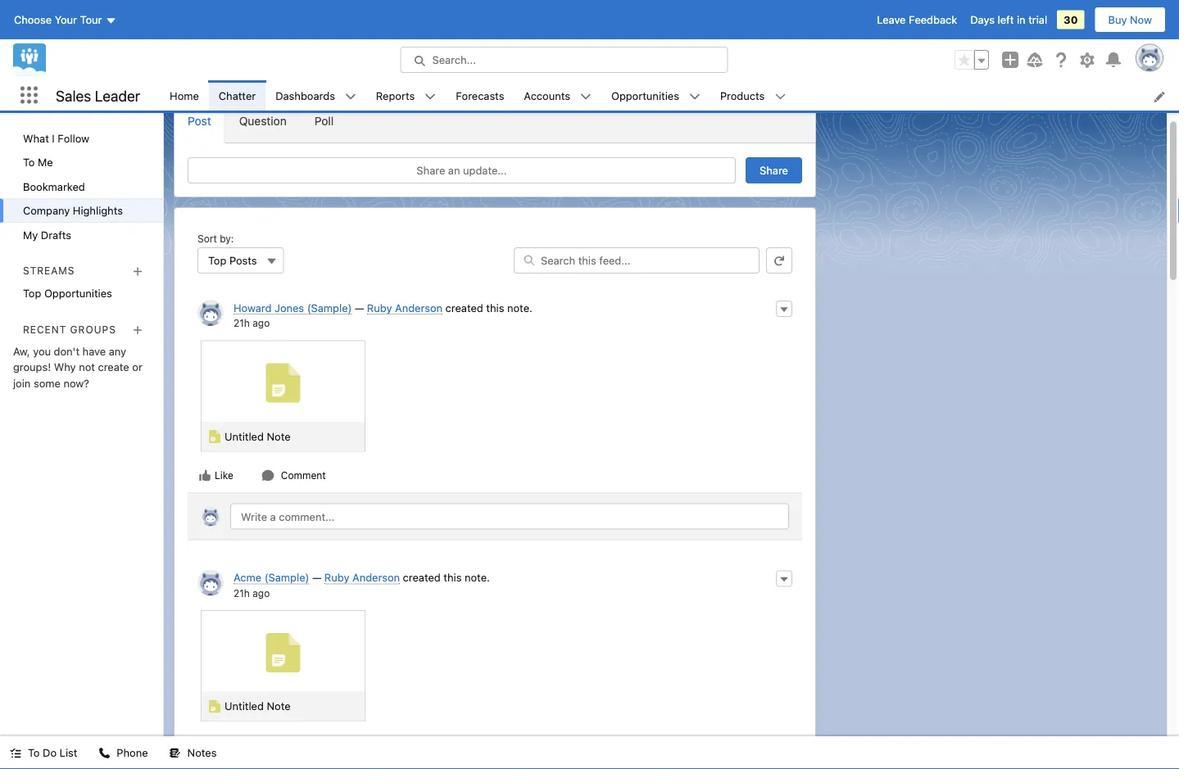 Task type: describe. For each thing, give the bounding box(es) containing it.
(sample) inside acme (sample) — ruby anderson created this note. 21h ago
[[265, 572, 309, 584]]

howard jones (sample) link
[[234, 302, 352, 315]]

text default image inside products list item
[[775, 91, 787, 102]]

opportunities link
[[602, 80, 690, 111]]

what
[[23, 132, 49, 144]]

top opportunities
[[23, 287, 112, 300]]

to for to do list
[[28, 747, 40, 760]]

bookmarked
[[23, 180, 85, 193]]

21h ago link for acme
[[234, 588, 270, 599]]

trial
[[1029, 14, 1048, 26]]

reports
[[376, 89, 415, 101]]

untitled for howard
[[225, 430, 264, 443]]

howard jones (sample) — ruby anderson created this note. 21h ago
[[234, 302, 533, 329]]

buy now button
[[1095, 7, 1167, 33]]

leader
[[95, 87, 140, 104]]

Sort by: button
[[198, 248, 284, 274]]

ruby anderson image for acme
[[198, 570, 224, 597]]

howard
[[234, 302, 272, 314]]

not
[[79, 361, 95, 374]]

to for to me
[[23, 156, 35, 169]]

leave feedback link
[[878, 14, 958, 26]]

ruby anderson image for howard
[[198, 300, 224, 326]]

dashboards link
[[266, 80, 345, 111]]

products list item
[[711, 80, 797, 111]]

ruby anderson image
[[201, 507, 221, 527]]

recent groups link
[[23, 324, 116, 335]]

notes
[[187, 747, 217, 760]]

note for (sample)
[[267, 701, 291, 713]]

opportunities list item
[[602, 80, 711, 111]]

by:
[[220, 233, 234, 244]]

recent groups
[[23, 324, 116, 335]]

chatter link
[[209, 80, 266, 111]]

do
[[43, 747, 57, 760]]

highlights
[[73, 205, 123, 217]]

sales
[[56, 87, 91, 104]]

ago inside acme (sample) — ruby anderson created this note. 21h ago
[[253, 588, 270, 599]]

ruby anderson, 21h ago element containing howard jones (sample)
[[188, 290, 803, 493]]

dashboards list item
[[266, 80, 366, 111]]

this inside acme (sample) — ruby anderson created this note. 21h ago
[[444, 572, 462, 584]]

home link
[[160, 80, 209, 111]]

opportunities inside list item
[[612, 89, 680, 101]]

21h inside acme (sample) — ruby anderson created this note. 21h ago
[[234, 588, 250, 599]]

sort by:
[[198, 233, 234, 244]]

share for share
[[760, 164, 789, 177]]

home
[[170, 89, 199, 101]]

21h ago link for howard
[[234, 318, 270, 329]]

text default image inside to do list button
[[10, 748, 21, 760]]

phone button
[[89, 737, 158, 770]]

text default image for accounts
[[581, 91, 592, 102]]

search...
[[433, 54, 476, 66]]

like
[[215, 470, 234, 482]]

poll link
[[301, 99, 348, 143]]

post
[[188, 114, 211, 128]]

list
[[60, 747, 77, 760]]

anderson inside acme (sample) — ruby anderson created this note. 21h ago
[[353, 572, 400, 584]]

text default image for reports
[[425, 91, 436, 102]]

me
[[38, 156, 53, 169]]

question
[[239, 114, 287, 128]]

ruby inside howard jones (sample) — ruby anderson created this note. 21h ago
[[367, 302, 392, 314]]

any
[[109, 345, 126, 358]]

dashboards
[[276, 89, 335, 101]]

to me link
[[0, 150, 163, 175]]

days left in trial
[[971, 14, 1048, 26]]

update...
[[463, 164, 507, 177]]

top for top opportunities
[[23, 287, 41, 300]]

question link
[[225, 99, 301, 143]]

accounts
[[524, 89, 571, 101]]

recent
[[23, 324, 67, 335]]

choose
[[14, 14, 52, 26]]

text default image for 'like' "button"
[[198, 469, 212, 483]]

my drafts
[[23, 229, 71, 241]]

text default image for opportunities
[[690, 91, 701, 102]]

buy now
[[1109, 14, 1153, 26]]

left
[[998, 14, 1015, 26]]

feedback
[[909, 14, 958, 26]]

join
[[13, 377, 31, 390]]

phone
[[117, 747, 148, 760]]

created inside acme (sample) — ruby anderson created this note. 21h ago
[[403, 572, 441, 584]]

what i follow link
[[0, 126, 163, 150]]

comment button
[[261, 469, 327, 483]]

don't
[[54, 345, 80, 358]]

share for share an update...
[[417, 164, 446, 177]]

groups
[[70, 324, 116, 335]]

(sample) inside howard jones (sample) — ruby anderson created this note. 21h ago
[[307, 302, 352, 314]]

have
[[83, 345, 106, 358]]

text default image inside comment button
[[261, 469, 275, 483]]

this inside howard jones (sample) — ruby anderson created this note. 21h ago
[[487, 302, 505, 314]]

bookmarked link
[[0, 175, 163, 199]]

— inside acme (sample) — ruby anderson created this note. 21h ago
[[312, 572, 322, 584]]

text default image for the notes button
[[169, 748, 181, 760]]

what i follow
[[23, 132, 89, 144]]

forecasts
[[456, 89, 505, 101]]

why not create or join some now?
[[13, 361, 143, 390]]

chatter
[[219, 89, 256, 101]]

choose your tour button
[[13, 7, 118, 33]]

products link
[[711, 80, 775, 111]]

streams
[[23, 265, 75, 277]]

Search this feed... search field
[[514, 248, 760, 274]]

ruby anderson, 21h ago element containing acme (sample)
[[188, 560, 803, 763]]

leave
[[878, 14, 907, 26]]

an
[[448, 164, 460, 177]]

follow
[[58, 132, 89, 144]]

i
[[52, 132, 55, 144]]

share an update...
[[417, 164, 507, 177]]

ago inside howard jones (sample) — ruby anderson created this note. 21h ago
[[253, 318, 270, 329]]

why
[[54, 361, 76, 374]]



Task type: locate. For each thing, give the bounding box(es) containing it.
0 vertical spatial note.
[[508, 302, 533, 314]]

text default image left like at bottom left
[[198, 469, 212, 483]]

0 vertical spatial top
[[208, 255, 227, 267]]

1 vertical spatial anderson
[[353, 572, 400, 584]]

in
[[1018, 14, 1026, 26]]

some
[[34, 377, 61, 390]]

untitled for acme
[[225, 701, 264, 713]]

streams link
[[23, 265, 75, 277]]

top inside button
[[208, 255, 227, 267]]

1 21h from the top
[[234, 318, 250, 329]]

0 vertical spatial ruby anderson image
[[198, 300, 224, 326]]

1 vertical spatial to
[[28, 747, 40, 760]]

note for jones
[[267, 430, 291, 443]]

aw,
[[13, 345, 30, 358]]

2 21h from the top
[[234, 588, 250, 599]]

search... button
[[401, 47, 729, 73]]

tour
[[80, 14, 102, 26]]

anderson inside howard jones (sample) — ruby anderson created this note. 21h ago
[[395, 302, 443, 314]]

text default image inside opportunities list item
[[690, 91, 701, 102]]

notes button
[[160, 737, 227, 770]]

21h down howard
[[234, 318, 250, 329]]

0 vertical spatial to
[[23, 156, 35, 169]]

1 horizontal spatial ruby
[[367, 302, 392, 314]]

text default image left phone
[[99, 748, 110, 760]]

2 untitled from the top
[[225, 701, 264, 713]]

poll
[[315, 114, 334, 128]]

21h down the acme
[[234, 588, 250, 599]]

like button
[[198, 469, 234, 483]]

opportunities
[[612, 89, 680, 101], [44, 287, 112, 300]]

1 vertical spatial created
[[403, 572, 441, 584]]

text default image left products link
[[690, 91, 701, 102]]

0 horizontal spatial this
[[444, 572, 462, 584]]

untitled note up like at bottom left
[[225, 430, 291, 443]]

1 ago from the top
[[253, 318, 270, 329]]

21h ago link down the acme
[[234, 588, 270, 599]]

1 ruby anderson, 21h ago element from the top
[[188, 290, 803, 493]]

2 ago from the top
[[253, 588, 270, 599]]

drafts
[[41, 229, 71, 241]]

0 vertical spatial ago
[[253, 318, 270, 329]]

reports list item
[[366, 80, 446, 111]]

text default image inside accounts list item
[[581, 91, 592, 102]]

0 vertical spatial ruby anderson, 21h ago element
[[188, 290, 803, 493]]

0 horizontal spatial ruby
[[325, 572, 350, 584]]

ruby anderson link for ruby
[[367, 302, 443, 315]]

acme (sample) — ruby anderson created this note. 21h ago
[[234, 572, 490, 599]]

tab list
[[174, 98, 817, 143]]

ruby anderson image
[[198, 300, 224, 326], [198, 570, 224, 597]]

text default image right reports
[[425, 91, 436, 102]]

2 ruby anderson image from the top
[[198, 570, 224, 597]]

1 horizontal spatial share
[[760, 164, 789, 177]]

share
[[417, 164, 446, 177], [760, 164, 789, 177]]

top posts
[[208, 255, 257, 267]]

created inside howard jones (sample) — ruby anderson created this note. 21h ago
[[446, 302, 484, 314]]

1 horizontal spatial —
[[355, 302, 364, 314]]

0 vertical spatial 21h ago link
[[234, 318, 270, 329]]

list containing home
[[160, 80, 1180, 111]]

0 vertical spatial anderson
[[395, 302, 443, 314]]

0 vertical spatial this
[[487, 302, 505, 314]]

reports link
[[366, 80, 425, 111]]

forecasts link
[[446, 80, 514, 111]]

ruby anderson image left the acme
[[198, 570, 224, 597]]

top opportunities link
[[0, 282, 163, 306]]

sales leader
[[56, 87, 140, 104]]

list
[[160, 80, 1180, 111]]

to inside button
[[28, 747, 40, 760]]

0 horizontal spatial —
[[312, 572, 322, 584]]

top
[[208, 255, 227, 267], [23, 287, 41, 300]]

anderson
[[395, 302, 443, 314], [353, 572, 400, 584]]

created
[[446, 302, 484, 314], [403, 572, 441, 584]]

note
[[267, 430, 291, 443], [267, 701, 291, 713]]

products
[[721, 89, 765, 101]]

0 vertical spatial —
[[355, 302, 364, 314]]

to do list button
[[0, 737, 87, 770]]

share left an
[[417, 164, 446, 177]]

text default image inside phone button
[[99, 748, 110, 760]]

my
[[23, 229, 38, 241]]

buy
[[1109, 14, 1128, 26]]

text default image left reports link
[[345, 91, 357, 102]]

—
[[355, 302, 364, 314], [312, 572, 322, 584]]

days
[[971, 14, 995, 26]]

1 vertical spatial ruby anderson link
[[325, 572, 400, 585]]

untitled note
[[225, 430, 291, 443], [225, 701, 291, 713]]

leave feedback
[[878, 14, 958, 26]]

company highlights link
[[0, 199, 163, 223]]

to
[[23, 156, 35, 169], [28, 747, 40, 760]]

1 vertical spatial untitled note
[[225, 701, 291, 713]]

text default image left do
[[10, 748, 21, 760]]

21h inside howard jones (sample) — ruby anderson created this note. 21h ago
[[234, 318, 250, 329]]

1 share from the left
[[417, 164, 446, 177]]

21h ago link
[[234, 318, 270, 329], [234, 588, 270, 599]]

untitled up the notes button
[[225, 701, 264, 713]]

now?
[[64, 377, 89, 390]]

you
[[33, 345, 51, 358]]

0 horizontal spatial top
[[23, 287, 41, 300]]

0 horizontal spatial share
[[417, 164, 446, 177]]

ruby inside acme (sample) — ruby anderson created this note. 21h ago
[[325, 572, 350, 584]]

0 horizontal spatial created
[[403, 572, 441, 584]]

0 vertical spatial opportunities
[[612, 89, 680, 101]]

1 horizontal spatial this
[[487, 302, 505, 314]]

1 vertical spatial untitled
[[225, 701, 264, 713]]

0 horizontal spatial opportunities
[[44, 287, 112, 300]]

aw, you don't have any groups!
[[13, 345, 126, 374]]

1 21h ago link from the top
[[234, 318, 270, 329]]

ruby anderson image left howard
[[198, 300, 224, 326]]

post link
[[175, 99, 225, 143]]

posts
[[230, 255, 257, 267]]

group
[[955, 50, 990, 70]]

company
[[23, 205, 70, 217]]

acme
[[234, 572, 262, 584]]

ruby
[[367, 302, 392, 314], [325, 572, 350, 584]]

company highlights
[[23, 205, 123, 217]]

ruby anderson, 21h ago element
[[188, 290, 803, 493], [188, 560, 803, 763]]

or
[[132, 361, 143, 374]]

note. inside howard jones (sample) — ruby anderson created this note. 21h ago
[[508, 302, 533, 314]]

1 vertical spatial note.
[[465, 572, 490, 584]]

0 vertical spatial untitled note
[[225, 430, 291, 443]]

1 vertical spatial ruby anderson image
[[198, 570, 224, 597]]

text default image for phone button
[[99, 748, 110, 760]]

untitled up like at bottom left
[[225, 430, 264, 443]]

1 vertical spatial ago
[[253, 588, 270, 599]]

(sample) right jones
[[307, 302, 352, 314]]

to do list
[[28, 747, 77, 760]]

1 vertical spatial top
[[23, 287, 41, 300]]

tab list containing post
[[174, 98, 817, 143]]

text default image
[[345, 91, 357, 102], [775, 91, 787, 102], [198, 469, 212, 483], [99, 748, 110, 760], [169, 748, 181, 760]]

2 share from the left
[[760, 164, 789, 177]]

0 vertical spatial 21h
[[234, 318, 250, 329]]

to me
[[23, 156, 53, 169]]

ruby anderson link for anderson
[[325, 572, 400, 585]]

share button
[[746, 157, 803, 184]]

sort
[[198, 233, 217, 244]]

0 vertical spatial untitled
[[225, 430, 264, 443]]

untitled note for howard
[[225, 430, 291, 443]]

text default image right products
[[775, 91, 787, 102]]

text default image inside 'reports' list item
[[425, 91, 436, 102]]

text default image left notes
[[169, 748, 181, 760]]

1 horizontal spatial opportunities
[[612, 89, 680, 101]]

share down products list item
[[760, 164, 789, 177]]

your
[[55, 14, 77, 26]]

jones
[[275, 302, 304, 314]]

ago down acme (sample) link
[[253, 588, 270, 599]]

to left me
[[23, 156, 35, 169]]

text default image inside the notes button
[[169, 748, 181, 760]]

ago down howard
[[253, 318, 270, 329]]

text default image inside 'like' "button"
[[198, 469, 212, 483]]

1 vertical spatial (sample)
[[265, 572, 309, 584]]

1 untitled note from the top
[[225, 430, 291, 443]]

now
[[1131, 14, 1153, 26]]

0 vertical spatial created
[[446, 302, 484, 314]]

accounts list item
[[514, 80, 602, 111]]

text default image right accounts
[[581, 91, 592, 102]]

1 note from the top
[[267, 430, 291, 443]]

text default image inside dashboards list item
[[345, 91, 357, 102]]

accounts link
[[514, 80, 581, 111]]

— right howard jones (sample) link
[[355, 302, 364, 314]]

0 vertical spatial ruby anderson link
[[367, 302, 443, 315]]

top for top posts
[[208, 255, 227, 267]]

21h ago link down howard
[[234, 318, 270, 329]]

1 horizontal spatial top
[[208, 255, 227, 267]]

30
[[1064, 14, 1079, 26]]

to left do
[[28, 747, 40, 760]]

top down streams link
[[23, 287, 41, 300]]

create
[[98, 361, 129, 374]]

0 horizontal spatial note.
[[465, 572, 490, 584]]

1 vertical spatial 21h
[[234, 588, 250, 599]]

2 untitled note from the top
[[225, 701, 291, 713]]

— right acme (sample) link
[[312, 572, 322, 584]]

1 vertical spatial ruby
[[325, 572, 350, 584]]

21h
[[234, 318, 250, 329], [234, 588, 250, 599]]

2 note from the top
[[267, 701, 291, 713]]

acme (sample) link
[[234, 572, 309, 585]]

text default image left comment
[[261, 469, 275, 483]]

1 ruby anderson image from the top
[[198, 300, 224, 326]]

0 vertical spatial ruby
[[367, 302, 392, 314]]

1 horizontal spatial note.
[[508, 302, 533, 314]]

1 horizontal spatial created
[[446, 302, 484, 314]]

note. inside acme (sample) — ruby anderson created this note. 21h ago
[[465, 572, 490, 584]]

2 ruby anderson, 21h ago element from the top
[[188, 560, 803, 763]]

1 untitled from the top
[[225, 430, 264, 443]]

untitled
[[225, 430, 264, 443], [225, 701, 264, 713]]

untitled note for acme
[[225, 701, 291, 713]]

— inside howard jones (sample) — ruby anderson created this note. 21h ago
[[355, 302, 364, 314]]

top down sort by:
[[208, 255, 227, 267]]

text default image
[[425, 91, 436, 102], [581, 91, 592, 102], [690, 91, 701, 102], [261, 469, 275, 483], [10, 748, 21, 760]]

1 vertical spatial 21h ago link
[[234, 588, 270, 599]]

2 21h ago link from the top
[[234, 588, 270, 599]]

Write a comment... text field
[[230, 504, 790, 530]]

1 vertical spatial ruby anderson, 21h ago element
[[188, 560, 803, 763]]

(sample) right the acme
[[265, 572, 309, 584]]

0 vertical spatial (sample)
[[307, 302, 352, 314]]

this
[[487, 302, 505, 314], [444, 572, 462, 584]]

1 vertical spatial note
[[267, 701, 291, 713]]

0 vertical spatial note
[[267, 430, 291, 443]]

1 vertical spatial this
[[444, 572, 462, 584]]

1 vertical spatial —
[[312, 572, 322, 584]]

1 vertical spatial opportunities
[[44, 287, 112, 300]]

untitled note up the notes button
[[225, 701, 291, 713]]



Task type: vqa. For each thing, say whether or not it's contained in the screenshot.
the opportunities in TOP OPPORTUNITIES LINK
yes



